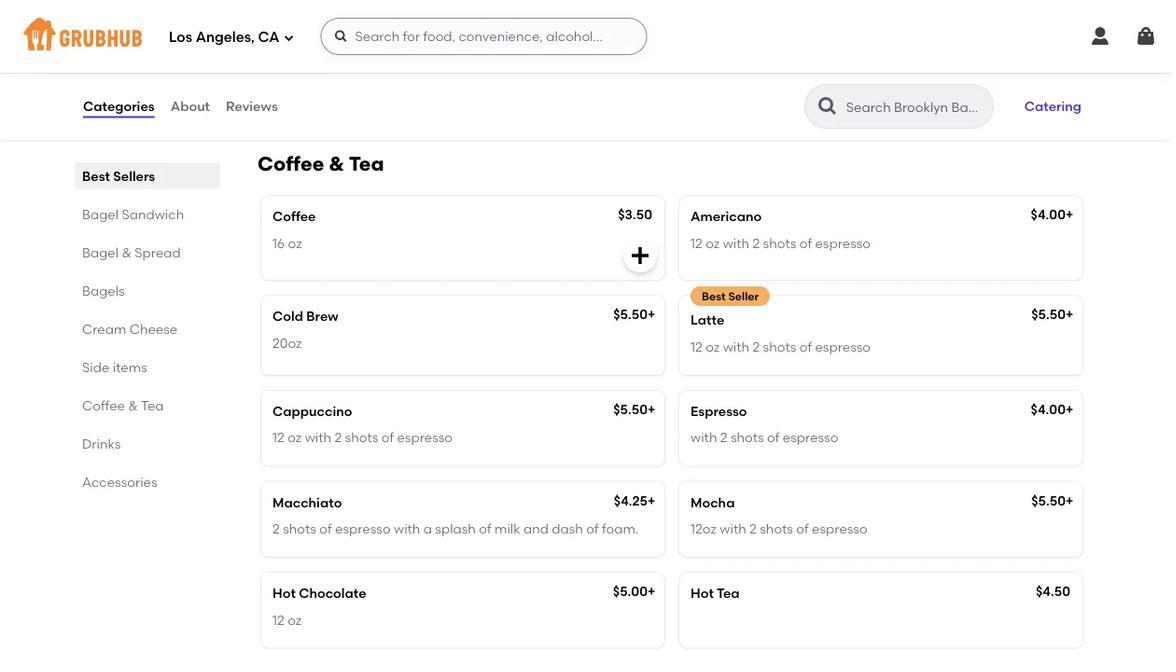 Task type: vqa. For each thing, say whether or not it's contained in the screenshot.
19
no



Task type: describe. For each thing, give the bounding box(es) containing it.
jam.
[[422, 31, 455, 47]]

oz for americano
[[706, 235, 720, 251]]

splash
[[435, 521, 476, 537]]

12 for hot chocolate
[[273, 612, 285, 628]]

2 down espresso
[[721, 430, 728, 446]]

coffee & tea inside tab
[[82, 398, 164, 414]]

2 down macchiato
[[273, 521, 280, 537]]

catering
[[1025, 98, 1082, 114]]

$5.50 + for 12 oz with 2 shots of espresso
[[614, 402, 656, 418]]

spread
[[135, 245, 181, 261]]

milk
[[495, 521, 521, 537]]

0 vertical spatial coffee
[[258, 152, 324, 176]]

cold
[[273, 309, 303, 325]]

los
[[169, 29, 192, 46]]

$3.50
[[618, 207, 653, 223]]

side
[[82, 360, 110, 375]]

12 oz with 2 shots of espresso for cappuccino
[[273, 430, 453, 446]]

2 down americano
[[753, 235, 760, 251]]

with down cappuccino at the bottom of the page
[[305, 430, 332, 446]]

$4.00 for with 2 shots of espresso
[[1031, 402, 1066, 418]]

tea inside tab
[[141, 398, 164, 414]]

12 for latte
[[691, 339, 703, 355]]

+ for hot chocolate
[[648, 584, 656, 600]]

Search Brooklyn Bagel Bakery search field
[[845, 98, 988, 116]]

$4.25
[[614, 493, 648, 509]]

12 for cappuccino
[[273, 430, 285, 446]]

with right 12oz
[[720, 521, 747, 537]]

12 oz with 2 shots of espresso for americano
[[691, 235, 871, 251]]

with left a
[[394, 521, 421, 537]]

Search for food, convenience, alcohol... search field
[[321, 18, 648, 55]]

0 vertical spatial &
[[329, 152, 345, 176]]

reviews
[[226, 98, 278, 114]]

$5.50 for 12 oz with 2 shots of espresso
[[614, 402, 648, 418]]

2 right 12oz
[[750, 521, 757, 537]]

portion
[[358, 31, 403, 47]]

a
[[424, 521, 432, 537]]

2 down seller
[[753, 339, 760, 355]]

bagel sandwich
[[82, 206, 184, 222]]

$4.00 + for 12 oz with 2 shots of espresso
[[1031, 207, 1074, 223]]

drinks tab
[[82, 434, 213, 454]]

reviews button
[[225, 73, 279, 140]]

oz for hot chocolate
[[288, 612, 302, 628]]

& for bagel & spread tab
[[122, 245, 132, 261]]

+ for cappuccino
[[648, 402, 656, 418]]

angeles,
[[196, 29, 255, 46]]

svg image for 16 oz
[[629, 245, 652, 267]]

seller
[[729, 290, 759, 303]]

cold brew
[[273, 309, 339, 325]]

individual
[[293, 31, 354, 47]]

strawberry jam image
[[525, 0, 665, 113]]

2 shots of espresso with a splash of milk and dash of foam.
[[273, 521, 639, 537]]

2 left x
[[273, 31, 280, 47]]

best seller
[[702, 290, 759, 303]]

best for best sellers
[[82, 168, 110, 184]]

$5.50 + for 20oz
[[614, 307, 656, 323]]

items
[[113, 360, 147, 375]]

best sellers
[[82, 168, 155, 184]]

search icon image
[[817, 95, 839, 118]]

macchiato
[[273, 495, 342, 511]]

bagel & spread tab
[[82, 243, 213, 262]]

hot tea
[[691, 586, 740, 602]]

bagel & spread
[[82, 245, 181, 261]]

12 for americano
[[691, 235, 703, 251]]

bagels tab
[[82, 281, 213, 301]]

americano
[[691, 209, 762, 225]]

20oz
[[273, 335, 302, 351]]

+ for macchiato
[[648, 493, 656, 509]]

12 oz
[[273, 612, 302, 628]]

sandwich
[[122, 206, 184, 222]]

bagel for bagel sandwich
[[82, 206, 119, 222]]

+ for mocha
[[1066, 493, 1074, 509]]

cream
[[82, 321, 126, 337]]

side items
[[82, 360, 147, 375]]

dash
[[552, 521, 583, 537]]

16
[[273, 235, 285, 251]]

jam
[[347, 4, 376, 20]]

brew
[[307, 309, 339, 325]]

best for best seller
[[702, 290, 726, 303]]

about button
[[170, 73, 211, 140]]

with down latte
[[723, 339, 750, 355]]



Task type: locate. For each thing, give the bounding box(es) containing it.
with 2 shots of espresso
[[691, 430, 839, 446]]

1 vertical spatial $4.00 +
[[1031, 402, 1074, 418]]

svg image down main navigation navigation
[[629, 78, 652, 100]]

1 vertical spatial coffee
[[273, 209, 316, 225]]

2 horizontal spatial tea
[[717, 586, 740, 602]]

espresso
[[691, 404, 748, 420]]

2 $4.00 + from the top
[[1031, 402, 1074, 418]]

shots
[[763, 235, 797, 251], [763, 339, 797, 355], [345, 430, 378, 446], [731, 430, 764, 446], [283, 521, 316, 537], [760, 521, 794, 537]]

1 hot from the left
[[273, 586, 296, 602]]

12 down americano
[[691, 235, 703, 251]]

0 vertical spatial $4.00 +
[[1031, 207, 1074, 223]]

$5.00 +
[[613, 584, 656, 600]]

2 vertical spatial 12 oz with 2 shots of espresso
[[273, 430, 453, 446]]

accessories
[[82, 474, 157, 490]]

oz for latte
[[706, 339, 720, 355]]

coffee & tea
[[258, 152, 384, 176], [82, 398, 164, 414]]

1 horizontal spatial coffee & tea
[[258, 152, 384, 176]]

12 down cappuccino at the bottom of the page
[[273, 430, 285, 446]]

bagel inside tab
[[82, 206, 119, 222]]

strawberry jam
[[273, 4, 376, 20]]

2 $4.00 from the top
[[1031, 402, 1066, 418]]

strawberry
[[273, 4, 344, 20]]

1 vertical spatial svg image
[[629, 245, 652, 267]]

+ for espresso
[[1066, 402, 1074, 418]]

2 hot from the left
[[691, 586, 714, 602]]

+
[[1066, 207, 1074, 223], [648, 307, 656, 323], [1066, 307, 1074, 323], [648, 402, 656, 418], [1066, 402, 1074, 418], [648, 493, 656, 509], [1066, 493, 1074, 509], [648, 584, 656, 600]]

coffee & tea up 16 oz
[[258, 152, 384, 176]]

bagel inside tab
[[82, 245, 119, 261]]

1 vertical spatial tea
[[141, 398, 164, 414]]

best up latte
[[702, 290, 726, 303]]

with down americano
[[723, 235, 750, 251]]

$4.00 +
[[1031, 207, 1074, 223], [1031, 402, 1074, 418]]

1 vertical spatial bagel
[[82, 245, 119, 261]]

$4.00 + for with 2 shots of espresso
[[1031, 402, 1074, 418]]

oz
[[288, 235, 302, 251], [706, 235, 720, 251], [706, 339, 720, 355], [288, 430, 302, 446], [288, 612, 302, 628]]

bagel for bagel & spread
[[82, 245, 119, 261]]

$5.50 for 12oz with 2 shots of espresso
[[1032, 493, 1066, 509]]

oz for cappuccino
[[288, 430, 302, 446]]

2 bagel from the top
[[82, 245, 119, 261]]

oz right 16
[[288, 235, 302, 251]]

with down espresso
[[691, 430, 718, 446]]

1 horizontal spatial best
[[702, 290, 726, 303]]

brownie individual image
[[943, 0, 1083, 113]]

drinks
[[82, 436, 121, 452]]

12oz
[[691, 521, 717, 537]]

hot up 12 oz
[[273, 586, 296, 602]]

0 horizontal spatial tea
[[141, 398, 164, 414]]

main navigation navigation
[[0, 0, 1173, 73]]

best
[[82, 168, 110, 184], [702, 290, 726, 303]]

svg image for 2 x individual portion of jam.
[[629, 78, 652, 100]]

bagel sandwich tab
[[82, 205, 213, 224]]

sellers
[[113, 168, 155, 184]]

1 bagel from the top
[[82, 206, 119, 222]]

oz down americano
[[706, 235, 720, 251]]

cappuccino
[[273, 404, 352, 420]]

of
[[407, 31, 419, 47], [800, 235, 813, 251], [800, 339, 813, 355], [382, 430, 394, 446], [768, 430, 780, 446], [320, 521, 332, 537], [479, 521, 492, 537], [587, 521, 599, 537], [797, 521, 809, 537]]

0 horizontal spatial best
[[82, 168, 110, 184]]

2 vertical spatial &
[[128, 398, 138, 414]]

1 vertical spatial &
[[122, 245, 132, 261]]

12 oz with 2 shots of espresso for latte
[[691, 339, 871, 355]]

bagels
[[82, 283, 125, 299]]

1 $4.00 from the top
[[1031, 207, 1066, 223]]

2 down cappuccino at the bottom of the page
[[335, 430, 342, 446]]

$4.50
[[1037, 584, 1071, 600]]

2
[[273, 31, 280, 47], [753, 235, 760, 251], [753, 339, 760, 355], [335, 430, 342, 446], [721, 430, 728, 446], [273, 521, 280, 537], [750, 521, 757, 537]]

hot for hot chocolate
[[273, 586, 296, 602]]

0 vertical spatial tea
[[349, 152, 384, 176]]

$5.50
[[614, 307, 648, 323], [1032, 307, 1066, 323], [614, 402, 648, 418], [1032, 493, 1066, 509]]

svg image
[[1090, 25, 1112, 48], [1136, 25, 1158, 48], [334, 29, 349, 44], [283, 32, 295, 43], [1048, 78, 1070, 100]]

svg image down $3.50
[[629, 245, 652, 267]]

0 vertical spatial 12 oz with 2 shots of espresso
[[691, 235, 871, 251]]

12 down hot chocolate
[[273, 612, 285, 628]]

0 horizontal spatial hot
[[273, 586, 296, 602]]

hot chocolate
[[273, 586, 367, 602]]

1 vertical spatial $4.00
[[1031, 402, 1066, 418]]

hot
[[273, 586, 296, 602], [691, 586, 714, 602]]

ca
[[258, 29, 280, 46]]

categories
[[83, 98, 155, 114]]

12
[[691, 235, 703, 251], [691, 339, 703, 355], [273, 430, 285, 446], [273, 612, 285, 628]]

with
[[723, 235, 750, 251], [723, 339, 750, 355], [305, 430, 332, 446], [691, 430, 718, 446], [394, 521, 421, 537], [720, 521, 747, 537]]

12 oz with 2 shots of espresso
[[691, 235, 871, 251], [691, 339, 871, 355], [273, 430, 453, 446]]

1 horizontal spatial tea
[[349, 152, 384, 176]]

coffee up 16 oz
[[273, 209, 316, 225]]

oz down cappuccino at the bottom of the page
[[288, 430, 302, 446]]

0 vertical spatial bagel
[[82, 206, 119, 222]]

& inside tab
[[128, 398, 138, 414]]

hot down 12oz
[[691, 586, 714, 602]]

0 vertical spatial svg image
[[629, 78, 652, 100]]

$5.50 +
[[614, 307, 656, 323], [1032, 307, 1074, 323], [614, 402, 656, 418], [1032, 493, 1074, 509]]

2 x individual portion of jam.
[[273, 31, 455, 47]]

oz down hot chocolate
[[288, 612, 302, 628]]

$5.50 + for 12oz with 2 shots of espresso
[[1032, 493, 1074, 509]]

& for 'coffee & tea' tab
[[128, 398, 138, 414]]

$1.00
[[622, 4, 654, 20]]

12 oz with 2 shots of espresso down americano
[[691, 235, 871, 251]]

$5.50 for 20oz
[[614, 307, 648, 323]]

$4.00
[[1031, 207, 1066, 223], [1031, 402, 1066, 418]]

latte
[[691, 313, 725, 328]]

oz for coffee
[[288, 235, 302, 251]]

& inside tab
[[122, 245, 132, 261]]

coffee inside tab
[[82, 398, 125, 414]]

coffee down reviews button
[[258, 152, 324, 176]]

1 vertical spatial best
[[702, 290, 726, 303]]

bagel down best sellers
[[82, 206, 119, 222]]

1 svg image from the top
[[629, 78, 652, 100]]

los angeles, ca
[[169, 29, 280, 46]]

&
[[329, 152, 345, 176], [122, 245, 132, 261], [128, 398, 138, 414]]

tea
[[349, 152, 384, 176], [141, 398, 164, 414], [717, 586, 740, 602]]

1 vertical spatial 12 oz with 2 shots of espresso
[[691, 339, 871, 355]]

cream cheese
[[82, 321, 178, 337]]

1 horizontal spatial hot
[[691, 586, 714, 602]]

best sellers tab
[[82, 166, 213, 186]]

0 vertical spatial coffee & tea
[[258, 152, 384, 176]]

hot for hot tea
[[691, 586, 714, 602]]

about
[[171, 98, 210, 114]]

cheese
[[130, 321, 178, 337]]

1 $4.00 + from the top
[[1031, 207, 1074, 223]]

12oz with 2 shots of espresso
[[691, 521, 868, 537]]

0 vertical spatial best
[[82, 168, 110, 184]]

chocolate
[[299, 586, 367, 602]]

+ for cold brew
[[648, 307, 656, 323]]

x
[[283, 31, 290, 47]]

foam.
[[602, 521, 639, 537]]

$4.25 +
[[614, 493, 656, 509]]

0 horizontal spatial coffee & tea
[[82, 398, 164, 414]]

mocha
[[691, 495, 735, 511]]

bagel up "bagels"
[[82, 245, 119, 261]]

2 vertical spatial tea
[[717, 586, 740, 602]]

cream cheese tab
[[82, 319, 213, 339]]

svg image
[[629, 78, 652, 100], [629, 245, 652, 267]]

accessories tab
[[82, 473, 213, 492]]

coffee
[[258, 152, 324, 176], [273, 209, 316, 225], [82, 398, 125, 414]]

best inside tab
[[82, 168, 110, 184]]

$4.00 for 12 oz with 2 shots of espresso
[[1031, 207, 1066, 223]]

16 oz
[[273, 235, 302, 251]]

1 vertical spatial coffee & tea
[[82, 398, 164, 414]]

coffee & tea down items
[[82, 398, 164, 414]]

categories button
[[82, 73, 156, 140]]

12 oz with 2 shots of espresso down cappuccino at the bottom of the page
[[273, 430, 453, 446]]

12 oz with 2 shots of espresso down seller
[[691, 339, 871, 355]]

catering button
[[1017, 86, 1091, 127]]

2 svg image from the top
[[629, 245, 652, 267]]

side items tab
[[82, 358, 213, 377]]

coffee & tea tab
[[82, 396, 213, 416]]

12 down latte
[[691, 339, 703, 355]]

+ for americano
[[1066, 207, 1074, 223]]

espresso
[[816, 235, 871, 251], [816, 339, 871, 355], [397, 430, 453, 446], [783, 430, 839, 446], [335, 521, 391, 537], [813, 521, 868, 537]]

and
[[524, 521, 549, 537]]

2 vertical spatial coffee
[[82, 398, 125, 414]]

$5.00
[[613, 584, 648, 600]]

coffee up drinks
[[82, 398, 125, 414]]

best left 'sellers'
[[82, 168, 110, 184]]

0 vertical spatial $4.00
[[1031, 207, 1066, 223]]

bagel
[[82, 206, 119, 222], [82, 245, 119, 261]]

oz down latte
[[706, 339, 720, 355]]



